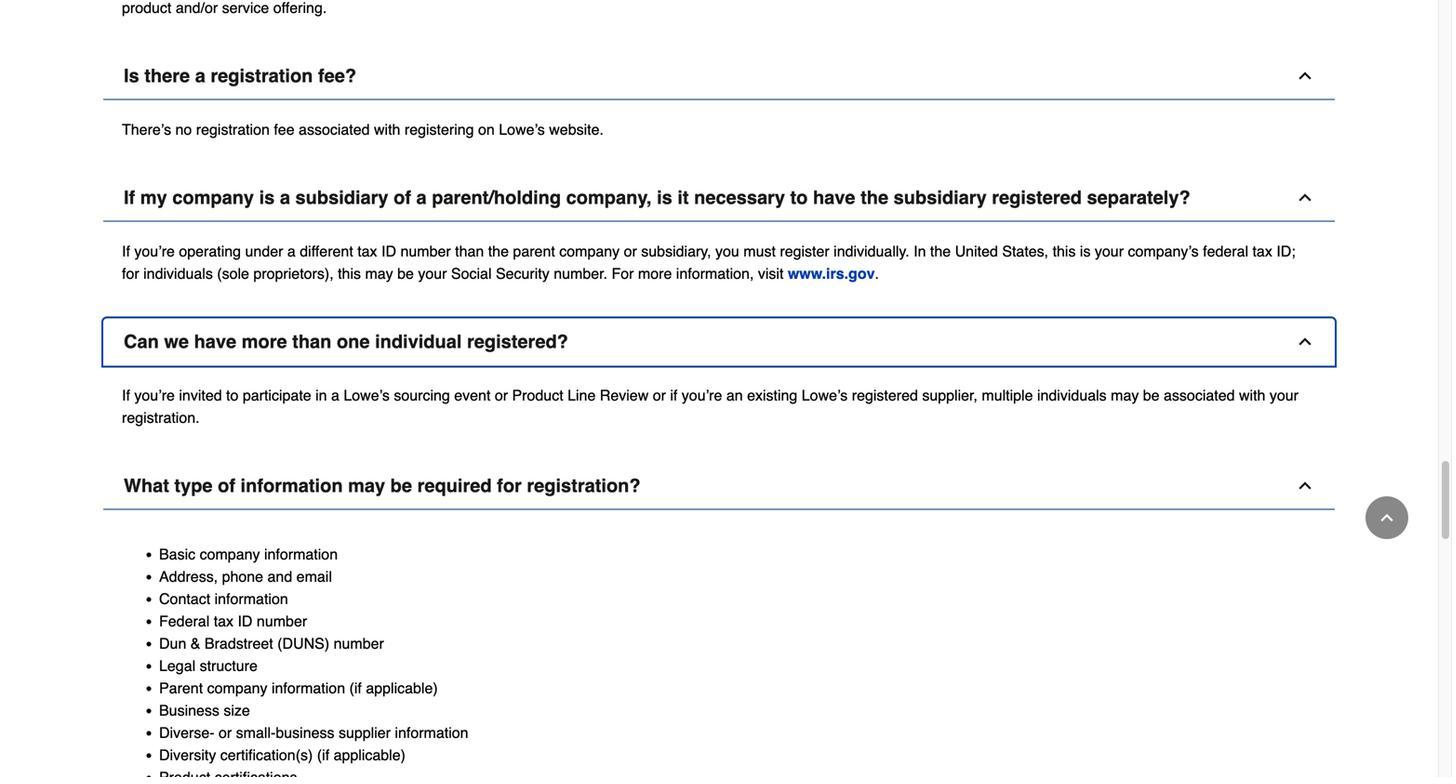 Task type: describe. For each thing, give the bounding box(es) containing it.
with inside "if you're invited to participate in a lowe's sourcing event or product line review or if you're an existing lowe's registered supplier, multiple individuals may be associated with your registration."
[[1239, 387, 1266, 404]]

2 vertical spatial number
[[334, 636, 384, 653]]

registration.
[[122, 410, 200, 427]]

visit
[[758, 265, 784, 282]]

if for if you're operating under a different tax id number than the parent company or subsidiary, you must register individually. in the united states, this is your company's federal tax id; for individuals (sole proprietors), this may be your social security number. for more information, visit
[[122, 243, 130, 260]]

registered inside "if you're invited to participate in a lowe's sourcing event or product line review or if you're an existing lowe's registered supplier, multiple individuals may be associated with your registration."
[[852, 387, 918, 404]]

may inside what type of information may be required for registration? button
[[348, 476, 385, 497]]

be inside button
[[391, 476, 412, 497]]

to inside "if you're invited to participate in a lowe's sourcing event or product line review or if you're an existing lowe's registered supplier, multiple individuals may be associated with your registration."
[[226, 387, 239, 404]]

or inside "basic company information address, phone and email contact information federal tax id number dun & bradstreet (duns) number legal structure parent company information (if applicable) business size diverse- or small-business supplier information diversity certification(s) (if applicable)"
[[219, 725, 232, 742]]

.
[[875, 265, 879, 282]]

federal
[[1203, 243, 1249, 260]]

2 subsidiary from the left
[[894, 187, 987, 209]]

1 vertical spatial registration
[[196, 121, 270, 138]]

if my company is a subsidiary of a parent/holding company, is it necessary to have the subsidiary registered separately?
[[124, 187, 1191, 209]]

we
[[164, 331, 189, 353]]

2 horizontal spatial tax
[[1253, 243, 1273, 260]]

you're right "if"
[[682, 387, 722, 404]]

be inside "if you're invited to participate in a lowe's sourcing event or product line review or if you're an existing lowe's registered supplier, multiple individuals may be associated with your registration."
[[1143, 387, 1160, 404]]

may inside "if you're invited to participate in a lowe's sourcing event or product line review or if you're an existing lowe's registered supplier, multiple individuals may be associated with your registration."
[[1111, 387, 1139, 404]]

0 horizontal spatial associated
[[299, 121, 370, 138]]

review
[[600, 387, 649, 404]]

2 horizontal spatial lowe's
[[802, 387, 848, 404]]

proprietors),
[[253, 265, 334, 282]]

tax inside "basic company information address, phone and email contact information federal tax id number dun & bradstreet (duns) number legal structure parent company information (if applicable) business size diverse- or small-business supplier information diversity certification(s) (if applicable)"
[[214, 613, 234, 631]]

may inside if you're operating under a different tax id number than the parent company or subsidiary, you must register individually. in the united states, this is your company's federal tax id; for individuals (sole proprietors), this may be your social security number. for more information, visit
[[365, 265, 393, 282]]

id inside if you're operating under a different tax id number than the parent company or subsidiary, you must register individually. in the united states, this is your company's federal tax id; for individuals (sole proprietors), this may be your social security number. for more information, visit
[[382, 243, 396, 260]]

phone
[[222, 569, 263, 586]]

sourcing
[[394, 387, 450, 404]]

registered inside if my company is a subsidiary of a parent/holding company, is it necessary to have the subsidiary registered separately? button
[[992, 187, 1082, 209]]

states,
[[1002, 243, 1049, 260]]

to inside button
[[791, 187, 808, 209]]

there's no registration fee associated with registering on lowe's website.
[[122, 121, 604, 138]]

information up business
[[272, 680, 345, 698]]

0 horizontal spatial is
[[259, 187, 275, 209]]

information,
[[676, 265, 754, 282]]

an
[[727, 387, 743, 404]]

what type of information may be required for registration?
[[124, 476, 641, 497]]

in
[[914, 243, 926, 260]]

or right the event at the left
[[495, 387, 508, 404]]

federal
[[159, 613, 210, 631]]

company inside if you're operating under a different tax id number than the parent company or subsidiary, you must register individually. in the united states, this is your company's federal tax id; for individuals (sole proprietors), this may be your social security number. for more information, visit
[[559, 243, 620, 260]]

subsidiary,
[[641, 243, 711, 260]]

small-
[[236, 725, 276, 742]]

or inside if you're operating under a different tax id number than the parent company or subsidiary, you must register individually. in the united states, this is your company's federal tax id; for individuals (sole proprietors), this may be your social security number. for more information, visit
[[624, 243, 637, 260]]

company,
[[566, 187, 652, 209]]

more inside if you're operating under a different tax id number than the parent company or subsidiary, you must register individually. in the united states, this is your company's federal tax id; for individuals (sole proprietors), this may be your social security number. for more information, visit
[[638, 265, 672, 282]]

security
[[496, 265, 550, 282]]

individually.
[[834, 243, 910, 260]]

registration?
[[527, 476, 641, 497]]

registering
[[405, 121, 474, 138]]

a down registering
[[416, 187, 427, 209]]

can
[[124, 331, 159, 353]]

0 horizontal spatial number
[[257, 613, 307, 631]]

supplier
[[339, 725, 391, 742]]

diverse-
[[159, 725, 215, 742]]

size
[[224, 703, 250, 720]]

my
[[140, 187, 167, 209]]

if my company is a subsidiary of a parent/holding company, is it necessary to have the subsidiary registered separately? button
[[103, 175, 1335, 222]]

there's
[[122, 121, 171, 138]]

email
[[297, 569, 332, 586]]

bradstreet
[[205, 636, 273, 653]]

can we have more than one individual registered?
[[124, 331, 568, 353]]

united
[[955, 243, 998, 260]]

associated inside "if you're invited to participate in a lowe's sourcing event or product line review or if you're an existing lowe's registered supplier, multiple individuals may be associated with your registration."
[[1164, 387, 1235, 404]]

no
[[175, 121, 192, 138]]

dun
[[159, 636, 186, 653]]

id;
[[1277, 243, 1296, 260]]

operating
[[179, 243, 241, 260]]

0 vertical spatial your
[[1095, 243, 1124, 260]]

fee?
[[318, 65, 356, 87]]

product
[[512, 387, 564, 404]]

than inside if you're operating under a different tax id number than the parent company or subsidiary, you must register individually. in the united states, this is your company's federal tax id; for individuals (sole proprietors), this may be your social security number. for more information, visit
[[455, 243, 484, 260]]

certification(s)
[[220, 747, 313, 765]]

a inside "if you're invited to participate in a lowe's sourcing event or product line review or if you're an existing lowe's registered supplier, multiple individuals may be associated with your registration."
[[331, 387, 340, 404]]

for inside button
[[497, 476, 522, 497]]

www.irs.gov
[[788, 265, 875, 282]]

0 horizontal spatial with
[[374, 121, 401, 138]]

www.irs.gov .
[[788, 265, 879, 282]]

structure
[[200, 658, 258, 675]]

parent
[[513, 243, 555, 260]]

1 subsidiary from the left
[[295, 187, 389, 209]]

a inside if you're operating under a different tax id number than the parent company or subsidiary, you must register individually. in the united states, this is your company's federal tax id; for individuals (sole proprietors), this may be your social security number. for more information, visit
[[287, 243, 296, 260]]

1 horizontal spatial this
[[1053, 243, 1076, 260]]

contact
[[159, 591, 210, 608]]

0 horizontal spatial of
[[218, 476, 235, 497]]

a right there
[[195, 65, 205, 87]]

it
[[678, 187, 689, 209]]

(duns)
[[277, 636, 330, 653]]

1 vertical spatial (if
[[317, 747, 330, 765]]

supplier,
[[922, 387, 978, 404]]

or left "if"
[[653, 387, 666, 404]]

individual
[[375, 331, 462, 353]]

you're for we
[[134, 387, 175, 404]]

on
[[478, 121, 495, 138]]

diversity
[[159, 747, 216, 765]]

(sole
[[217, 265, 249, 282]]

necessary
[[694, 187, 785, 209]]

you're for my
[[134, 243, 175, 260]]

scroll to top element
[[1366, 497, 1409, 540]]

registration inside button
[[211, 65, 313, 87]]

separately?
[[1087, 187, 1191, 209]]

and
[[268, 569, 292, 586]]

1 vertical spatial applicable)
[[334, 747, 406, 765]]



Task type: vqa. For each thing, say whether or not it's contained in the screenshot.
Detergent
no



Task type: locate. For each thing, give the bounding box(es) containing it.
chevron up image for can we have more than one individual registered?
[[1296, 333, 1315, 351]]

id right the different
[[382, 243, 396, 260]]

1 horizontal spatial than
[[455, 243, 484, 260]]

tax right the different
[[358, 243, 377, 260]]

0 vertical spatial to
[[791, 187, 808, 209]]

1 vertical spatial chevron up image
[[1296, 477, 1315, 496]]

company's
[[1128, 243, 1199, 260]]

&
[[191, 636, 201, 653]]

you're down my
[[134, 243, 175, 260]]

to up register
[[791, 187, 808, 209]]

0 horizontal spatial registered
[[852, 387, 918, 404]]

tax up 'bradstreet'
[[214, 613, 234, 631]]

registered
[[992, 187, 1082, 209], [852, 387, 918, 404]]

1 vertical spatial registered
[[852, 387, 918, 404]]

0 horizontal spatial to
[[226, 387, 239, 404]]

0 vertical spatial for
[[122, 265, 139, 282]]

have right we
[[194, 331, 237, 353]]

the up security
[[488, 243, 509, 260]]

is inside if you're operating under a different tax id number than the parent company or subsidiary, you must register individually. in the united states, this is your company's federal tax id; for individuals (sole proprietors), this may be your social security number. for more information, visit
[[1080, 243, 1091, 260]]

can we have more than one individual registered? button
[[103, 319, 1335, 366]]

if inside "if you're invited to participate in a lowe's sourcing event or product line review or if you're an existing lowe's registered supplier, multiple individuals may be associated with your registration."
[[122, 387, 130, 404]]

individuals
[[143, 265, 213, 282], [1038, 387, 1107, 404]]

0 horizontal spatial have
[[194, 331, 237, 353]]

0 horizontal spatial more
[[242, 331, 287, 353]]

than up social
[[455, 243, 484, 260]]

1 vertical spatial chevron up image
[[1296, 333, 1315, 351]]

if inside if you're operating under a different tax id number than the parent company or subsidiary, you must register individually. in the united states, this is your company's federal tax id; for individuals (sole proprietors), this may be your social security number. for more information, visit
[[122, 243, 130, 260]]

individuals inside "if you're invited to participate in a lowe's sourcing event or product line review or if you're an existing lowe's registered supplier, multiple individuals may be associated with your registration."
[[1038, 387, 1107, 404]]

0 vertical spatial associated
[[299, 121, 370, 138]]

company up the operating
[[172, 187, 254, 209]]

1 horizontal spatial registered
[[992, 187, 1082, 209]]

must
[[744, 243, 776, 260]]

1 vertical spatial for
[[497, 476, 522, 497]]

2 horizontal spatial the
[[930, 243, 951, 260]]

1 vertical spatial may
[[1111, 387, 1139, 404]]

may
[[365, 265, 393, 282], [1111, 387, 1139, 404], [348, 476, 385, 497]]

there
[[144, 65, 190, 87]]

1 vertical spatial more
[[242, 331, 287, 353]]

1 horizontal spatial subsidiary
[[894, 187, 987, 209]]

be
[[397, 265, 414, 282], [1143, 387, 1160, 404], [391, 476, 412, 497]]

business
[[276, 725, 335, 742]]

tax left id; on the right
[[1253, 243, 1273, 260]]

1 vertical spatial have
[[194, 331, 237, 353]]

0 vertical spatial may
[[365, 265, 393, 282]]

website.
[[549, 121, 604, 138]]

0 vertical spatial applicable)
[[366, 680, 438, 698]]

registration right no
[[196, 121, 270, 138]]

0 horizontal spatial the
[[488, 243, 509, 260]]

what
[[124, 476, 169, 497]]

social
[[451, 265, 492, 282]]

chevron up image inside is there a registration fee? button
[[1296, 67, 1315, 85]]

1 horizontal spatial your
[[1095, 243, 1124, 260]]

0 vertical spatial id
[[382, 243, 396, 260]]

you're inside if you're operating under a different tax id number than the parent company or subsidiary, you must register individually. in the united states, this is your company's federal tax id; for individuals (sole proprietors), this may be your social security number. for more information, visit
[[134, 243, 175, 260]]

company up the number.
[[559, 243, 620, 260]]

1 horizontal spatial individuals
[[1038, 387, 1107, 404]]

0 horizontal spatial your
[[418, 265, 447, 282]]

is right 'states,'
[[1080, 243, 1091, 260]]

(if
[[349, 680, 362, 698], [317, 747, 330, 765]]

0 vertical spatial of
[[394, 187, 411, 209]]

1 horizontal spatial with
[[1239, 387, 1266, 404]]

individuals inside if you're operating under a different tax id number than the parent company or subsidiary, you must register individually. in the united states, this is your company's federal tax id; for individuals (sole proprietors), this may be your social security number. for more information, visit
[[143, 265, 213, 282]]

lowe's right in
[[344, 387, 390, 404]]

under
[[245, 243, 283, 260]]

0 horizontal spatial id
[[238, 613, 253, 631]]

is up the "under"
[[259, 187, 275, 209]]

company inside if my company is a subsidiary of a parent/holding company, is it necessary to have the subsidiary registered separately? button
[[172, 187, 254, 209]]

tax
[[358, 243, 377, 260], [1253, 243, 1273, 260], [214, 613, 234, 631]]

1 vertical spatial your
[[418, 265, 447, 282]]

event
[[454, 387, 491, 404]]

0 vertical spatial registration
[[211, 65, 313, 87]]

1 chevron up image from the top
[[1296, 189, 1315, 207]]

registered up 'states,'
[[992, 187, 1082, 209]]

if you're invited to participate in a lowe's sourcing event or product line review or if you're an existing lowe's registered supplier, multiple individuals may be associated with your registration.
[[122, 387, 1299, 427]]

of
[[394, 187, 411, 209], [218, 476, 235, 497]]

this down the different
[[338, 265, 361, 282]]

if for if my company is a subsidiary of a parent/holding company, is it necessary to have the subsidiary registered separately?
[[124, 187, 135, 209]]

parent
[[159, 680, 203, 698]]

of down registering
[[394, 187, 411, 209]]

required
[[417, 476, 492, 497]]

id inside "basic company information address, phone and email contact information federal tax id number dun & bradstreet (duns) number legal structure parent company information (if applicable) business size diverse- or small-business supplier information diversity certification(s) (if applicable)"
[[238, 613, 253, 631]]

is there a registration fee? button
[[103, 53, 1335, 100]]

for
[[612, 265, 634, 282]]

basic company information address, phone and email contact information federal tax id number dun & bradstreet (duns) number legal structure parent company information (if applicable) business size diverse- or small-business supplier information diversity certification(s) (if applicable)
[[159, 546, 473, 765]]

0 horizontal spatial individuals
[[143, 265, 213, 282]]

fee
[[274, 121, 295, 138]]

0 horizontal spatial for
[[122, 265, 139, 282]]

1 vertical spatial id
[[238, 613, 253, 631]]

1 horizontal spatial (if
[[349, 680, 362, 698]]

business
[[159, 703, 220, 720]]

2 horizontal spatial your
[[1270, 387, 1299, 404]]

2 vertical spatial be
[[391, 476, 412, 497]]

registration up fee
[[211, 65, 313, 87]]

a up proprietors),
[[287, 243, 296, 260]]

2 horizontal spatial number
[[401, 243, 451, 260]]

1 vertical spatial individuals
[[1038, 387, 1107, 404]]

1 horizontal spatial to
[[791, 187, 808, 209]]

be inside if you're operating under a different tax id number than the parent company or subsidiary, you must register individually. in the united states, this is your company's federal tax id; for individuals (sole proprietors), this may be your social security number. for more information, visit
[[397, 265, 414, 282]]

number up '(duns)'
[[257, 613, 307, 631]]

0 vertical spatial more
[[638, 265, 672, 282]]

number.
[[554, 265, 608, 282]]

the right in in the right of the page
[[930, 243, 951, 260]]

0 vertical spatial number
[[401, 243, 451, 260]]

you're up registration. at the left of page
[[134, 387, 175, 404]]

registered left supplier,
[[852, 387, 918, 404]]

line
[[568, 387, 596, 404]]

1 horizontal spatial the
[[861, 187, 889, 209]]

if for if you're invited to participate in a lowe's sourcing event or product line review or if you're an existing lowe's registered supplier, multiple individuals may be associated with your registration.
[[122, 387, 130, 404]]

0 horizontal spatial (if
[[317, 747, 330, 765]]

company up size
[[207, 680, 268, 698]]

number right '(duns)'
[[334, 636, 384, 653]]

1 vertical spatial to
[[226, 387, 239, 404]]

subsidiary up the different
[[295, 187, 389, 209]]

information inside button
[[241, 476, 343, 497]]

of right type
[[218, 476, 235, 497]]

information right supplier
[[395, 725, 469, 742]]

0 vertical spatial chevron up image
[[1296, 67, 1315, 85]]

if left my
[[124, 187, 135, 209]]

chevron up image inside the scroll to top element
[[1378, 509, 1397, 528]]

more
[[638, 265, 672, 282], [242, 331, 287, 353]]

1 vertical spatial of
[[218, 476, 235, 497]]

more up participate
[[242, 331, 287, 353]]

0 vertical spatial registered
[[992, 187, 1082, 209]]

if left the operating
[[122, 243, 130, 260]]

id
[[382, 243, 396, 260], [238, 613, 253, 631]]

(if down business
[[317, 747, 330, 765]]

if
[[124, 187, 135, 209], [122, 243, 130, 260], [122, 387, 130, 404]]

if up registration. at the left of page
[[122, 387, 130, 404]]

2 chevron up image from the top
[[1296, 333, 1315, 351]]

2 vertical spatial if
[[122, 387, 130, 404]]

information
[[241, 476, 343, 497], [264, 546, 338, 564], [215, 591, 288, 608], [272, 680, 345, 698], [395, 725, 469, 742]]

1 horizontal spatial for
[[497, 476, 522, 497]]

participate
[[243, 387, 311, 404]]

you're
[[134, 243, 175, 260], [134, 387, 175, 404], [682, 387, 722, 404]]

register
[[780, 243, 830, 260]]

0 vertical spatial (if
[[349, 680, 362, 698]]

0 horizontal spatial tax
[[214, 613, 234, 631]]

this
[[1053, 243, 1076, 260], [338, 265, 361, 282]]

for up can
[[122, 265, 139, 282]]

is
[[124, 65, 139, 87]]

if
[[670, 387, 678, 404]]

1 horizontal spatial have
[[813, 187, 856, 209]]

chevron up image inside what type of information may be required for registration? button
[[1296, 477, 1315, 496]]

2 vertical spatial your
[[1270, 387, 1299, 404]]

for right required
[[497, 476, 522, 497]]

a
[[195, 65, 205, 87], [280, 187, 290, 209], [416, 187, 427, 209], [287, 243, 296, 260], [331, 387, 340, 404]]

is left it
[[657, 187, 673, 209]]

invited
[[179, 387, 222, 404]]

more down subsidiary,
[[638, 265, 672, 282]]

1 vertical spatial this
[[338, 265, 361, 282]]

0 vertical spatial than
[[455, 243, 484, 260]]

1 vertical spatial number
[[257, 613, 307, 631]]

lowe's right the on
[[499, 121, 545, 138]]

existing
[[747, 387, 798, 404]]

applicable) up supplier
[[366, 680, 438, 698]]

is there a registration fee?
[[124, 65, 356, 87]]

or down size
[[219, 725, 232, 742]]

a right in
[[331, 387, 340, 404]]

company
[[172, 187, 254, 209], [559, 243, 620, 260], [200, 546, 260, 564], [207, 680, 268, 698]]

1 horizontal spatial id
[[382, 243, 396, 260]]

lowe's
[[499, 121, 545, 138], [344, 387, 390, 404], [802, 387, 848, 404]]

0 vertical spatial be
[[397, 265, 414, 282]]

than left one
[[292, 331, 332, 353]]

what type of information may be required for registration? button
[[103, 463, 1335, 510]]

1 horizontal spatial associated
[[1164, 387, 1235, 404]]

individuals down the operating
[[143, 265, 213, 282]]

information down participate
[[241, 476, 343, 497]]

0 horizontal spatial lowe's
[[344, 387, 390, 404]]

chevron up image inside can we have more than one individual registered? button
[[1296, 333, 1315, 351]]

0 vertical spatial with
[[374, 121, 401, 138]]

chevron up image for is there a registration fee?
[[1296, 67, 1315, 85]]

chevron up image inside if my company is a subsidiary of a parent/holding company, is it necessary to have the subsidiary registered separately? button
[[1296, 189, 1315, 207]]

1 horizontal spatial tax
[[358, 243, 377, 260]]

to
[[791, 187, 808, 209], [226, 387, 239, 404]]

individuals right the multiple
[[1038, 387, 1107, 404]]

address,
[[159, 569, 218, 586]]

0 vertical spatial individuals
[[143, 265, 213, 282]]

chevron up image
[[1296, 189, 1315, 207], [1296, 333, 1315, 351]]

id up 'bradstreet'
[[238, 613, 253, 631]]

2 horizontal spatial is
[[1080, 243, 1091, 260]]

applicable)
[[366, 680, 438, 698], [334, 747, 406, 765]]

your inside "if you're invited to participate in a lowe's sourcing event or product line review or if you're an existing lowe's registered supplier, multiple individuals may be associated with your registration."
[[1270, 387, 1299, 404]]

to right 'invited'
[[226, 387, 239, 404]]

multiple
[[982, 387, 1033, 404]]

1 vertical spatial with
[[1239, 387, 1266, 404]]

basic
[[159, 546, 196, 564]]

chevron up image
[[1296, 67, 1315, 85], [1296, 477, 1315, 496], [1378, 509, 1397, 528]]

1 vertical spatial associated
[[1164, 387, 1235, 404]]

0 horizontal spatial than
[[292, 331, 332, 353]]

this right 'states,'
[[1053, 243, 1076, 260]]

1 vertical spatial be
[[1143, 387, 1160, 404]]

for inside if you're operating under a different tax id number than the parent company or subsidiary, you must register individually. in the united states, this is your company's federal tax id; for individuals (sole proprietors), this may be your social security number. for more information, visit
[[122, 265, 139, 282]]

in
[[316, 387, 327, 404]]

0 vertical spatial chevron up image
[[1296, 189, 1315, 207]]

number inside if you're operating under a different tax id number than the parent company or subsidiary, you must register individually. in the united states, this is your company's federal tax id; for individuals (sole proprietors), this may be your social security number. for more information, visit
[[401, 243, 451, 260]]

the inside button
[[861, 187, 889, 209]]

than
[[455, 243, 484, 260], [292, 331, 332, 353]]

chevron up image for if my company is a subsidiary of a parent/holding company, is it necessary to have the subsidiary registered separately?
[[1296, 189, 1315, 207]]

(if up supplier
[[349, 680, 362, 698]]

2 vertical spatial may
[[348, 476, 385, 497]]

1 horizontal spatial more
[[638, 265, 672, 282]]

registered?
[[467, 331, 568, 353]]

1 vertical spatial than
[[292, 331, 332, 353]]

0 vertical spatial have
[[813, 187, 856, 209]]

have up register
[[813, 187, 856, 209]]

subsidiary up in in the right of the page
[[894, 187, 987, 209]]

1 vertical spatial if
[[122, 243, 130, 260]]

1 horizontal spatial number
[[334, 636, 384, 653]]

www.irs.gov link
[[788, 265, 875, 282]]

chevron up image for what type of information may be required for registration?
[[1296, 477, 1315, 496]]

information down phone
[[215, 591, 288, 608]]

a up the "under"
[[280, 187, 290, 209]]

1 horizontal spatial lowe's
[[499, 121, 545, 138]]

associated
[[299, 121, 370, 138], [1164, 387, 1235, 404]]

type
[[174, 476, 213, 497]]

0 horizontal spatial this
[[338, 265, 361, 282]]

1 horizontal spatial is
[[657, 187, 673, 209]]

or up for
[[624, 243, 637, 260]]

applicable) down supplier
[[334, 747, 406, 765]]

legal
[[159, 658, 196, 675]]

you
[[716, 243, 740, 260]]

registration
[[211, 65, 313, 87], [196, 121, 270, 138]]

0 vertical spatial if
[[124, 187, 135, 209]]

0 vertical spatial this
[[1053, 243, 1076, 260]]

parent/holding
[[432, 187, 561, 209]]

if you're operating under a different tax id number than the parent company or subsidiary, you must register individually. in the united states, this is your company's federal tax id; for individuals (sole proprietors), this may be your social security number. for more information, visit
[[122, 243, 1296, 282]]

the up individually.
[[861, 187, 889, 209]]

company up phone
[[200, 546, 260, 564]]

2 vertical spatial chevron up image
[[1378, 509, 1397, 528]]

is
[[259, 187, 275, 209], [657, 187, 673, 209], [1080, 243, 1091, 260]]

more inside button
[[242, 331, 287, 353]]

one
[[337, 331, 370, 353]]

if inside if my company is a subsidiary of a parent/holding company, is it necessary to have the subsidiary registered separately? button
[[124, 187, 135, 209]]

lowe's right existing
[[802, 387, 848, 404]]

different
[[300, 243, 353, 260]]

0 horizontal spatial subsidiary
[[295, 187, 389, 209]]

subsidiary
[[295, 187, 389, 209], [894, 187, 987, 209]]

1 horizontal spatial of
[[394, 187, 411, 209]]

number down parent/holding
[[401, 243, 451, 260]]

than inside button
[[292, 331, 332, 353]]

information up email
[[264, 546, 338, 564]]



